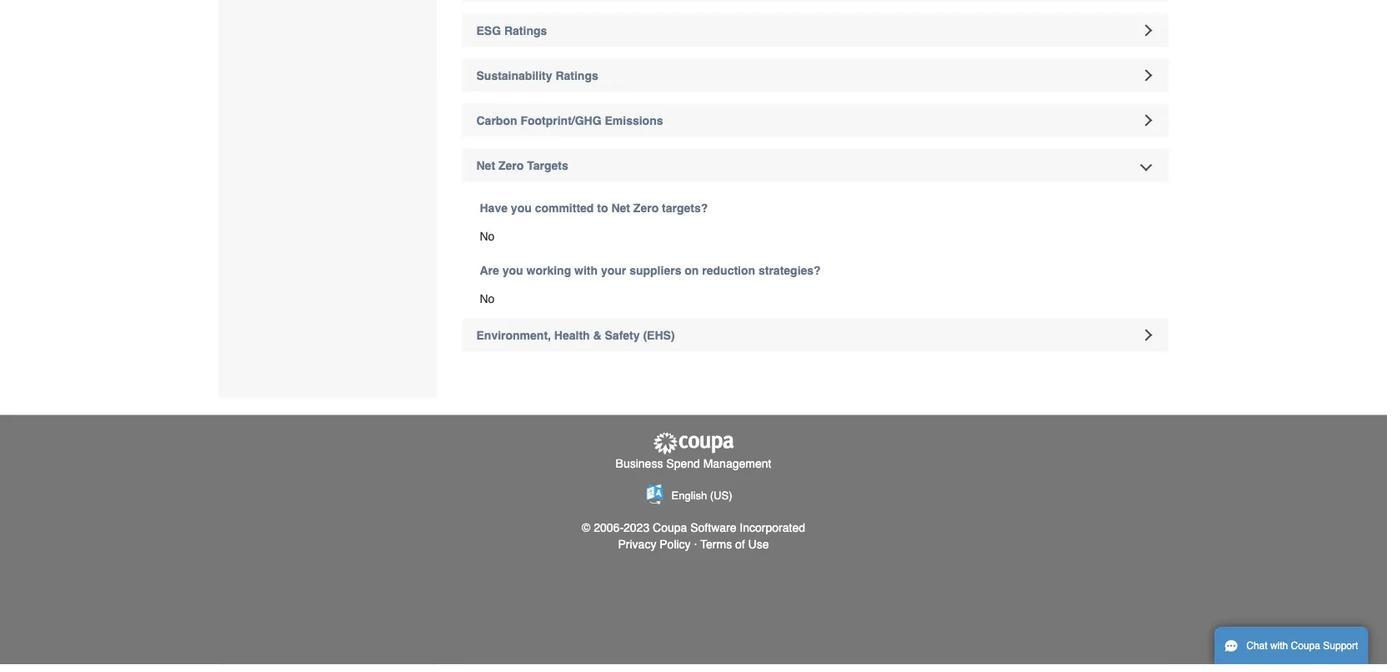 Task type: vqa. For each thing, say whether or not it's contained in the screenshot.
18th the email from the bottom
no



Task type: describe. For each thing, give the bounding box(es) containing it.
english (us)
[[671, 490, 732, 503]]

1 vertical spatial zero
[[633, 202, 659, 215]]

&
[[593, 329, 602, 343]]

spend
[[666, 458, 700, 471]]

policy
[[660, 538, 691, 552]]

incorporated
[[740, 522, 805, 535]]

coupa inside button
[[1291, 641, 1320, 653]]

targets
[[527, 159, 568, 173]]

privacy policy link
[[618, 538, 691, 552]]

reduction
[[702, 264, 755, 278]]

1 no from the top
[[480, 230, 495, 243]]

2023
[[624, 522, 649, 535]]

net zero targets
[[476, 159, 568, 173]]

esg ratings
[[476, 24, 547, 38]]

esg ratings heading
[[462, 14, 1169, 48]]

zero inside dropdown button
[[498, 159, 524, 173]]

environment, health & safety (ehs) heading
[[462, 319, 1169, 353]]

chat with coupa support
[[1246, 641, 1358, 653]]

you for have
[[511, 202, 532, 215]]

chat
[[1246, 641, 1267, 653]]

coupa supplier portal image
[[652, 433, 735, 456]]

(us)
[[710, 490, 732, 503]]

safety
[[605, 329, 640, 343]]

0 vertical spatial with
[[574, 264, 598, 278]]

with inside button
[[1270, 641, 1288, 653]]

(ehs)
[[643, 329, 675, 343]]

on
[[685, 264, 699, 278]]

suppliers
[[629, 264, 681, 278]]

esg ratings button
[[462, 14, 1169, 48]]

terms
[[700, 538, 732, 552]]

2006-
[[594, 522, 624, 535]]

terms of use
[[700, 538, 769, 552]]

business
[[616, 458, 663, 471]]

footprint/ghg
[[520, 114, 601, 128]]

©
[[582, 522, 590, 535]]

sustainability
[[476, 69, 552, 83]]

management
[[703, 458, 771, 471]]

english
[[671, 490, 707, 503]]

use
[[748, 538, 769, 552]]



Task type: locate. For each thing, give the bounding box(es) containing it.
1 vertical spatial you
[[502, 264, 523, 278]]

sustainability ratings button
[[462, 59, 1169, 93]]

carbon footprint/ghg emissions
[[476, 114, 663, 128]]

net
[[476, 159, 495, 173], [611, 202, 630, 215]]

privacy policy
[[618, 538, 691, 552]]

© 2006-2023 coupa software incorporated
[[582, 522, 805, 535]]

1 vertical spatial ratings
[[555, 69, 598, 83]]

strategies?
[[758, 264, 821, 278]]

0 vertical spatial coupa
[[653, 522, 687, 535]]

you
[[511, 202, 532, 215], [502, 264, 523, 278]]

sustainability ratings
[[476, 69, 598, 83]]

no down have
[[480, 230, 495, 243]]

carbon footprint/ghg emissions button
[[462, 104, 1169, 138]]

sustainability ratings heading
[[462, 59, 1169, 93]]

1 vertical spatial coupa
[[1291, 641, 1320, 653]]

coupa
[[653, 522, 687, 535], [1291, 641, 1320, 653]]

2 no from the top
[[480, 293, 495, 306]]

1 horizontal spatial net
[[611, 202, 630, 215]]

to
[[597, 202, 608, 215]]

coupa left support
[[1291, 641, 1320, 653]]

net inside dropdown button
[[476, 159, 495, 173]]

0 vertical spatial zero
[[498, 159, 524, 173]]

have you committed to net zero targets?
[[480, 202, 708, 215]]

carbon
[[476, 114, 517, 128]]

1 horizontal spatial coupa
[[1291, 641, 1320, 653]]

terms of use link
[[700, 538, 769, 552]]

you right the are
[[502, 264, 523, 278]]

software
[[690, 522, 736, 535]]

environment, health & safety (ehs)
[[476, 329, 675, 343]]

no
[[480, 230, 495, 243], [480, 293, 495, 306]]

working
[[526, 264, 571, 278]]

esg
[[476, 24, 501, 38]]

ratings inside esg ratings dropdown button
[[504, 24, 547, 38]]

zero
[[498, 159, 524, 173], [633, 202, 659, 215]]

net right "to"
[[611, 202, 630, 215]]

ratings for sustainability ratings
[[555, 69, 598, 83]]

no down the are
[[480, 293, 495, 306]]

0 vertical spatial ratings
[[504, 24, 547, 38]]

1 horizontal spatial ratings
[[555, 69, 598, 83]]

ratings up carbon footprint/ghg emissions
[[555, 69, 598, 83]]

1 vertical spatial with
[[1270, 641, 1288, 653]]

net zero targets heading
[[462, 149, 1169, 183]]

targets?
[[662, 202, 708, 215]]

you for are
[[502, 264, 523, 278]]

committed
[[535, 202, 594, 215]]

coupa up policy
[[653, 522, 687, 535]]

have
[[480, 202, 508, 215]]

ratings inside sustainability ratings dropdown button
[[555, 69, 598, 83]]

net up have
[[476, 159, 495, 173]]

net zero targets button
[[462, 149, 1169, 183]]

1 horizontal spatial zero
[[633, 202, 659, 215]]

emissions
[[605, 114, 663, 128]]

1 horizontal spatial with
[[1270, 641, 1288, 653]]

privacy
[[618, 538, 656, 552]]

your
[[601, 264, 626, 278]]

chat with coupa support button
[[1214, 628, 1368, 666]]

are you working with your suppliers on reduction strategies?
[[480, 264, 821, 278]]

with left your
[[574, 264, 598, 278]]

zero left targets
[[498, 159, 524, 173]]

0 horizontal spatial with
[[574, 264, 598, 278]]

ratings right esg
[[504, 24, 547, 38]]

0 horizontal spatial zero
[[498, 159, 524, 173]]

of
[[735, 538, 745, 552]]

are
[[480, 264, 499, 278]]

ratings for esg ratings
[[504, 24, 547, 38]]

0 vertical spatial no
[[480, 230, 495, 243]]

with
[[574, 264, 598, 278], [1270, 641, 1288, 653]]

carbon footprint/ghg emissions heading
[[462, 104, 1169, 138]]

environment,
[[476, 329, 551, 343]]

0 horizontal spatial coupa
[[653, 522, 687, 535]]

you right have
[[511, 202, 532, 215]]

heading
[[462, 0, 1169, 3]]

with right chat
[[1270, 641, 1288, 653]]

health
[[554, 329, 590, 343]]

0 horizontal spatial net
[[476, 159, 495, 173]]

1 vertical spatial no
[[480, 293, 495, 306]]

support
[[1323, 641, 1358, 653]]

zero left targets?
[[633, 202, 659, 215]]

1 vertical spatial net
[[611, 202, 630, 215]]

0 vertical spatial you
[[511, 202, 532, 215]]

ratings
[[504, 24, 547, 38], [555, 69, 598, 83]]

environment, health & safety (ehs) button
[[462, 319, 1169, 353]]

0 horizontal spatial ratings
[[504, 24, 547, 38]]

business spend management
[[616, 458, 771, 471]]

0 vertical spatial net
[[476, 159, 495, 173]]



